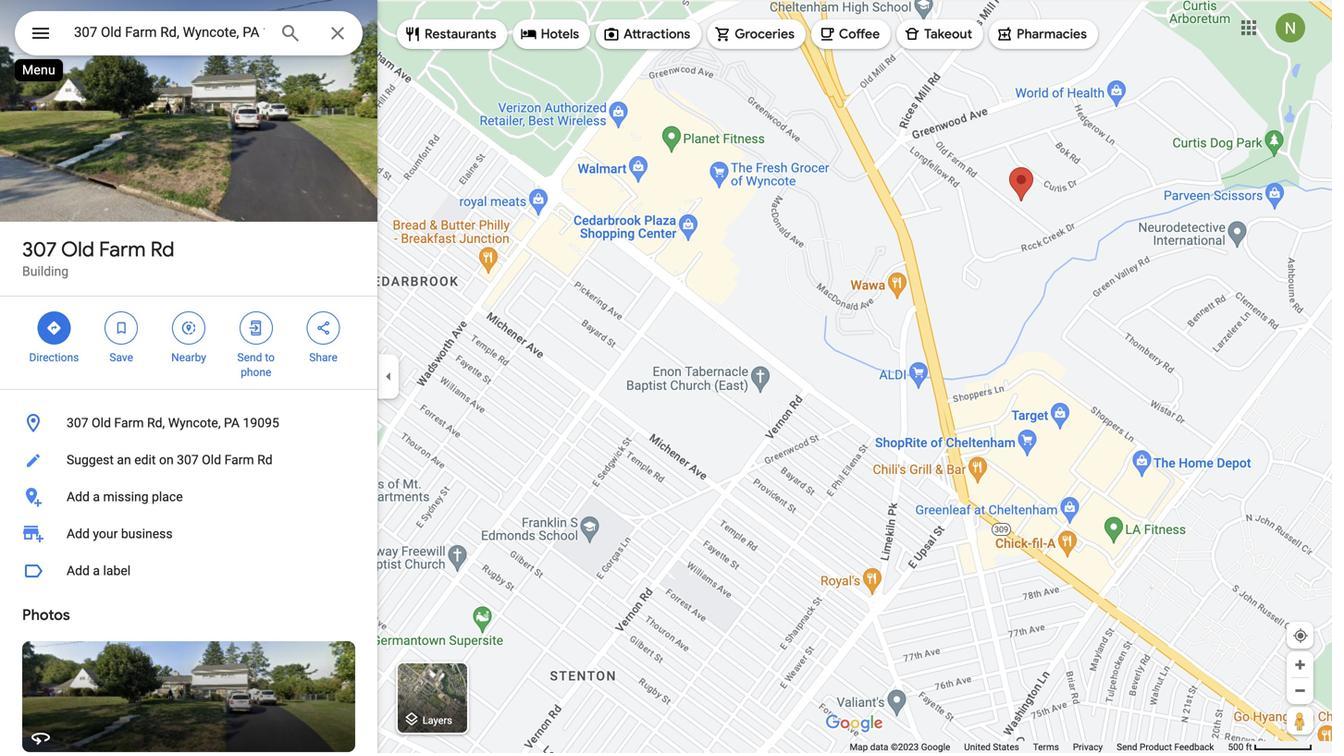 Task type: describe. For each thing, give the bounding box(es) containing it.
old for rd
[[61, 237, 94, 263]]

307 for rd
[[22, 237, 57, 263]]

feedback
[[1174, 742, 1214, 753]]

send for send product feedback
[[1117, 742, 1137, 753]]

add for add your business
[[67, 527, 90, 542]]

building
[[22, 264, 69, 279]]

collapse side panel image
[[378, 367, 399, 387]]

a for missing
[[93, 490, 100, 505]]


[[113, 318, 130, 339]]

wyncote,
[[168, 416, 221, 431]]

old for rd,
[[92, 416, 111, 431]]

privacy
[[1073, 742, 1103, 753]]

send product feedback
[[1117, 742, 1214, 753]]

takeout
[[924, 26, 972, 43]]

map data ©2023 google
[[850, 742, 950, 753]]

add a label button
[[0, 553, 377, 590]]

suggest an edit on 307 old farm rd
[[67, 453, 273, 468]]

hotels
[[541, 26, 579, 43]]

19095
[[243, 416, 279, 431]]

500 ft button
[[1228, 742, 1313, 753]]

 button
[[15, 11, 67, 59]]

2 horizontal spatial 307
[[177, 453, 199, 468]]


[[315, 318, 332, 339]]

farm for rd
[[99, 237, 146, 263]]

label
[[103, 564, 131, 579]]

privacy button
[[1073, 742, 1103, 754]]

business
[[121, 527, 173, 542]]

a for label
[[93, 564, 100, 579]]

add your business
[[67, 527, 173, 542]]

307 old farm rd, wyncote, pa 19095 button
[[0, 405, 377, 442]]

restaurants button
[[397, 12, 508, 56]]

states
[[993, 742, 1019, 753]]

send for send to phone
[[237, 352, 262, 364]]

map
[[850, 742, 868, 753]]

ft
[[1246, 742, 1252, 753]]

307 for rd,
[[67, 416, 88, 431]]

add your business link
[[0, 516, 377, 553]]

coffee button
[[811, 12, 891, 56]]

rd,
[[147, 416, 165, 431]]

hotels button
[[513, 12, 590, 56]]

product
[[1140, 742, 1172, 753]]


[[30, 20, 52, 47]]

add for add a label
[[67, 564, 90, 579]]

attractions
[[624, 26, 690, 43]]

rd inside button
[[257, 453, 273, 468]]

layers
[[422, 715, 452, 727]]

edit
[[134, 453, 156, 468]]

restaurants
[[425, 26, 496, 43]]

missing
[[103, 490, 149, 505]]


[[180, 318, 197, 339]]

save
[[109, 352, 133, 364]]

show your location image
[[1292, 628, 1309, 645]]



Task type: vqa. For each thing, say whether or not it's contained in the screenshot.


Task type: locate. For each thing, give the bounding box(es) containing it.
rd inside the 307 old farm rd building
[[150, 237, 174, 263]]

add down 'suggest'
[[67, 490, 90, 505]]

google account: natalie lubich  
(natalie.lubich@adept.ai) image
[[1276, 13, 1305, 43]]

1 vertical spatial rd
[[257, 453, 273, 468]]

307 old farm rd, wyncote, pa 19095
[[67, 416, 279, 431]]

add left the label
[[67, 564, 90, 579]]

pa
[[224, 416, 240, 431]]

307 old farm rd main content
[[0, 0, 377, 754]]

farm up 
[[99, 237, 146, 263]]

3 add from the top
[[67, 564, 90, 579]]

terms button
[[1033, 742, 1059, 754]]

1 vertical spatial 307
[[67, 416, 88, 431]]

2 vertical spatial add
[[67, 564, 90, 579]]

united
[[964, 742, 991, 753]]

rd
[[150, 237, 174, 263], [257, 453, 273, 468]]

a inside button
[[93, 564, 100, 579]]

1 vertical spatial old
[[92, 416, 111, 431]]

a
[[93, 490, 100, 505], [93, 564, 100, 579]]

send up phone
[[237, 352, 262, 364]]

send inside button
[[1117, 742, 1137, 753]]

phone
[[241, 366, 271, 379]]

suggest
[[67, 453, 114, 468]]

footer
[[850, 742, 1228, 754]]

307 Old Farm Rd, Wyncote, PA 19095 20037 field
[[15, 11, 363, 56]]

add a missing place
[[67, 490, 183, 505]]

google
[[921, 742, 950, 753]]

pharmacies
[[1017, 26, 1087, 43]]

nearby
[[171, 352, 206, 364]]

none field inside 307 old farm rd, wyncote, pa 19095 20037 field
[[74, 21, 265, 43]]

1 add from the top
[[67, 490, 90, 505]]

send left product
[[1117, 742, 1137, 753]]

500
[[1228, 742, 1244, 753]]


[[248, 318, 264, 339]]

send product feedback button
[[1117, 742, 1214, 754]]

0 horizontal spatial rd
[[150, 237, 174, 263]]

send inside send to phone
[[237, 352, 262, 364]]

0 vertical spatial farm
[[99, 237, 146, 263]]

photos
[[22, 606, 70, 625]]

united states
[[964, 742, 1019, 753]]

old down wyncote,
[[202, 453, 221, 468]]

2 vertical spatial old
[[202, 453, 221, 468]]

to
[[265, 352, 275, 364]]

united states button
[[964, 742, 1019, 754]]

actions for 307 old farm rd region
[[0, 297, 377, 389]]

add for add a missing place
[[67, 490, 90, 505]]

send to phone
[[237, 352, 275, 379]]

500 ft
[[1228, 742, 1252, 753]]

2 vertical spatial 307
[[177, 453, 199, 468]]

0 horizontal spatial send
[[237, 352, 262, 364]]


[[46, 318, 62, 339]]

farm inside the 307 old farm rd building
[[99, 237, 146, 263]]

pharmacies button
[[989, 12, 1098, 56]]

307 right on
[[177, 453, 199, 468]]

farm down pa
[[224, 453, 254, 468]]

add a missing place button
[[0, 479, 377, 516]]

0 vertical spatial send
[[237, 352, 262, 364]]

directions
[[29, 352, 79, 364]]

1 horizontal spatial send
[[1117, 742, 1137, 753]]

groceries button
[[707, 12, 806, 56]]

attractions button
[[596, 12, 701, 56]]

2 add from the top
[[67, 527, 90, 542]]

307 old farm rd building
[[22, 237, 174, 279]]

place
[[152, 490, 183, 505]]

1 horizontal spatial rd
[[257, 453, 273, 468]]

2 vertical spatial farm
[[224, 453, 254, 468]]

add inside button
[[67, 564, 90, 579]]

zoom out image
[[1293, 685, 1307, 698]]

old up building
[[61, 237, 94, 263]]

google maps element
[[0, 0, 1332, 754]]

307 up building
[[22, 237, 57, 263]]

takeout button
[[897, 12, 983, 56]]

show street view coverage image
[[1287, 708, 1314, 735]]

old inside the 307 old farm rd building
[[61, 237, 94, 263]]

a left missing
[[93, 490, 100, 505]]

a inside "button"
[[93, 490, 100, 505]]

307 up 'suggest'
[[67, 416, 88, 431]]

0 horizontal spatial 307
[[22, 237, 57, 263]]

farm for rd,
[[114, 416, 144, 431]]

coffee
[[839, 26, 880, 43]]

groceries
[[735, 26, 795, 43]]

terms
[[1033, 742, 1059, 753]]

0 vertical spatial 307
[[22, 237, 57, 263]]

1 a from the top
[[93, 490, 100, 505]]

1 vertical spatial farm
[[114, 416, 144, 431]]

None field
[[74, 21, 265, 43]]

old
[[61, 237, 94, 263], [92, 416, 111, 431], [202, 453, 221, 468]]

footer inside google maps element
[[850, 742, 1228, 754]]

footer containing map data ©2023 google
[[850, 742, 1228, 754]]

share
[[309, 352, 338, 364]]

your
[[93, 527, 118, 542]]

old up 'suggest'
[[92, 416, 111, 431]]

1 vertical spatial send
[[1117, 742, 1137, 753]]

0 vertical spatial old
[[61, 237, 94, 263]]

farm left rd,
[[114, 416, 144, 431]]

307
[[22, 237, 57, 263], [67, 416, 88, 431], [177, 453, 199, 468]]

add a label
[[67, 564, 131, 579]]

a left the label
[[93, 564, 100, 579]]

add inside "button"
[[67, 490, 90, 505]]

farm
[[99, 237, 146, 263], [114, 416, 144, 431], [224, 453, 254, 468]]

1 vertical spatial a
[[93, 564, 100, 579]]

307 inside the 307 old farm rd building
[[22, 237, 57, 263]]

an
[[117, 453, 131, 468]]

©2023
[[891, 742, 919, 753]]

0 vertical spatial add
[[67, 490, 90, 505]]

1 vertical spatial add
[[67, 527, 90, 542]]

1 horizontal spatial 307
[[67, 416, 88, 431]]

suggest an edit on 307 old farm rd button
[[0, 442, 377, 479]]

add left your
[[67, 527, 90, 542]]

zoom in image
[[1293, 659, 1307, 672]]

0 vertical spatial a
[[93, 490, 100, 505]]

2 a from the top
[[93, 564, 100, 579]]

 search field
[[15, 11, 363, 59]]

add
[[67, 490, 90, 505], [67, 527, 90, 542], [67, 564, 90, 579]]

data
[[870, 742, 888, 753]]

on
[[159, 453, 174, 468]]

0 vertical spatial rd
[[150, 237, 174, 263]]

send
[[237, 352, 262, 364], [1117, 742, 1137, 753]]



